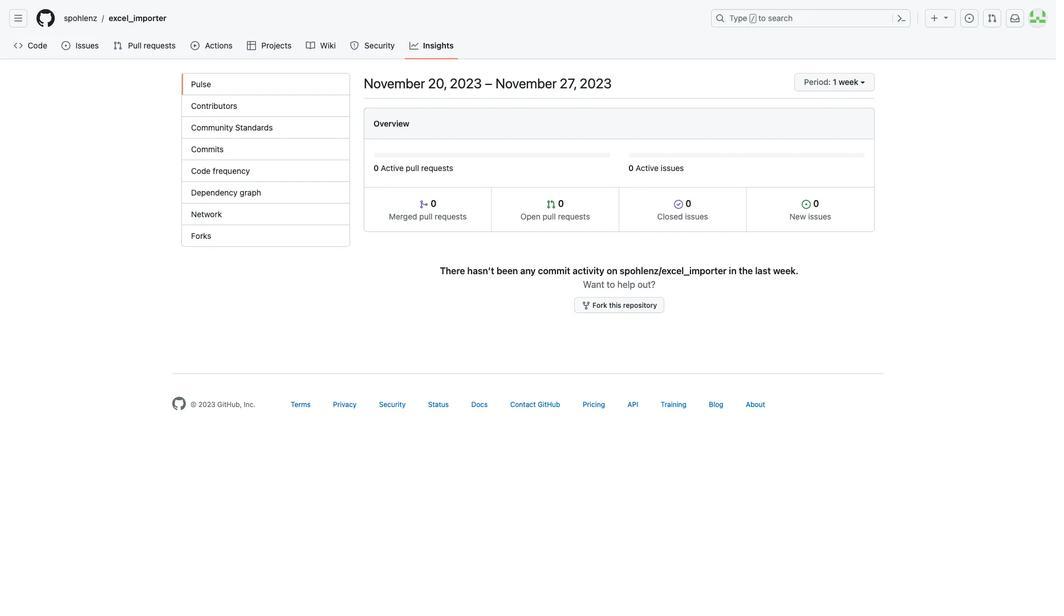 Task type: describe. For each thing, give the bounding box(es) containing it.
–
[[485, 75, 493, 91]]

new issues
[[790, 212, 832, 221]]

forks link
[[182, 225, 350, 246]]

play image
[[191, 41, 200, 50]]

help
[[618, 279, 635, 290]]

1 vertical spatial security
[[379, 400, 406, 408]]

week
[[839, 77, 859, 87]]

privacy
[[333, 400, 357, 408]]

0 horizontal spatial pull
[[406, 163, 419, 173]]

table image
[[247, 41, 256, 50]]

plus image
[[930, 14, 939, 23]]

code frequency
[[191, 166, 250, 175]]

book image
[[306, 41, 315, 50]]

search
[[768, 13, 793, 23]]

27,
[[560, 75, 577, 91]]

fork this repository
[[591, 301, 657, 309]]

open
[[521, 212, 541, 221]]

code for code frequency
[[191, 166, 211, 175]]

type
[[730, 13, 747, 23]]

docs link
[[471, 400, 488, 408]]

fork this repository button
[[574, 297, 665, 313]]

open pull requests
[[521, 212, 590, 221]]

contact github link
[[510, 400, 560, 408]]

pull for merged
[[419, 212, 433, 221]]

2 november from the left
[[496, 75, 557, 91]]

0 horizontal spatial issues
[[661, 163, 684, 173]]

active for active issues
[[636, 163, 659, 173]]

issue closed image
[[674, 200, 683, 209]]

git pull request image inside pull requests link
[[113, 41, 122, 50]]

spohlenz link
[[59, 9, 102, 27]]

excel_importer link
[[104, 9, 171, 27]]

dependency
[[191, 188, 238, 197]]

command palette image
[[897, 14, 906, 23]]

issue opened image
[[61, 41, 70, 50]]

homepage image
[[37, 9, 55, 27]]

github,
[[217, 400, 242, 408]]

github
[[538, 400, 560, 408]]

actions link
[[186, 37, 238, 54]]

0 vertical spatial to
[[759, 13, 766, 23]]

status link
[[428, 400, 449, 408]]

terms
[[291, 400, 311, 408]]

repo forked image
[[582, 301, 591, 310]]

0 for open pull requests
[[556, 198, 564, 209]]

november 20, 2023 – november 27, 2023
[[364, 75, 612, 91]]

/ for type
[[751, 15, 755, 23]]

code image
[[14, 41, 23, 50]]

1 vertical spatial issue opened image
[[802, 200, 811, 209]]

triangle down image
[[942, 13, 951, 22]]

1 horizontal spatial 2023
[[450, 75, 482, 91]]

code frequency link
[[182, 160, 350, 182]]

there hasn't been any commit activity on spohlenz/excel_importer in the last  week. want to help out?
[[440, 266, 799, 290]]

graph
[[240, 188, 261, 197]]

/ for spohlenz
[[102, 13, 104, 23]]

code link
[[9, 37, 52, 54]]

any
[[520, 266, 536, 276]]

0 for new issues
[[811, 198, 819, 209]]

© 2023 github, inc.
[[191, 400, 255, 408]]

pricing link
[[583, 400, 605, 408]]

graph image
[[409, 41, 419, 50]]

issues
[[76, 41, 99, 50]]

network link
[[182, 204, 350, 225]]

wiki link
[[301, 37, 341, 54]]

©
[[191, 400, 197, 408]]

code for code
[[28, 41, 47, 50]]

1 november from the left
[[364, 75, 425, 91]]

forks
[[191, 231, 211, 240]]

merged
[[389, 212, 417, 221]]

want
[[583, 279, 605, 290]]

standards
[[235, 123, 273, 132]]

commits
[[191, 144, 224, 154]]

git merge image
[[419, 200, 428, 209]]

insights element
[[181, 73, 350, 247]]

about
[[746, 400, 765, 408]]

this
[[609, 301, 621, 309]]

issues link
[[57, 37, 104, 54]]

training link
[[661, 400, 687, 408]]

0 vertical spatial security link
[[345, 37, 400, 54]]

insights
[[423, 41, 454, 50]]

contributors link
[[182, 95, 350, 117]]

0 active pull requests
[[374, 163, 453, 173]]

requests up git merge icon
[[421, 163, 453, 173]]

closed issues
[[657, 212, 708, 221]]

shield image
[[350, 41, 359, 50]]

api link
[[628, 400, 638, 408]]

commit
[[538, 266, 571, 276]]

blog link
[[709, 400, 724, 408]]

contributors
[[191, 101, 237, 110]]



Task type: vqa. For each thing, say whether or not it's contained in the screenshot.
the rightmost issues
yes



Task type: locate. For each thing, give the bounding box(es) containing it.
1 vertical spatial to
[[607, 279, 615, 290]]

security
[[365, 41, 395, 50], [379, 400, 406, 408]]

1 horizontal spatial issues
[[685, 212, 708, 221]]

out?
[[638, 279, 656, 290]]

there
[[440, 266, 465, 276]]

security left status link
[[379, 400, 406, 408]]

dependency graph
[[191, 188, 261, 197]]

security right shield image
[[365, 41, 395, 50]]

code inside insights element
[[191, 166, 211, 175]]

2023 right 27,
[[580, 75, 612, 91]]

november right –
[[496, 75, 557, 91]]

activity
[[573, 266, 605, 276]]

homepage image
[[172, 397, 186, 411]]

spohlenz
[[64, 13, 97, 23]]

0 horizontal spatial /
[[102, 13, 104, 23]]

issue opened image
[[965, 14, 974, 23], [802, 200, 811, 209]]

fork
[[593, 301, 607, 309]]

pull down git merge icon
[[419, 212, 433, 221]]

active up closed
[[636, 163, 659, 173]]

0 active issues
[[629, 163, 684, 173]]

code right code icon
[[28, 41, 47, 50]]

contact
[[510, 400, 536, 408]]

active down overview
[[381, 163, 404, 173]]

merged pull requests
[[389, 212, 467, 221]]

requests right open
[[558, 212, 590, 221]]

pulse link
[[182, 74, 350, 95]]

dependency graph link
[[182, 182, 350, 204]]

training
[[661, 400, 687, 408]]

new
[[790, 212, 806, 221]]

/ right type
[[751, 15, 755, 23]]

actions
[[205, 41, 233, 50]]

1 horizontal spatial to
[[759, 13, 766, 23]]

issues right closed
[[685, 212, 708, 221]]

to left "search"
[[759, 13, 766, 23]]

0 vertical spatial issue opened image
[[965, 14, 974, 23]]

pulse
[[191, 79, 211, 89]]

inc.
[[244, 400, 255, 408]]

git pull request image up open pull requests
[[547, 200, 556, 209]]

network
[[191, 209, 222, 219]]

1 horizontal spatial code
[[191, 166, 211, 175]]

1 horizontal spatial active
[[636, 163, 659, 173]]

the
[[739, 266, 753, 276]]

hasn't
[[467, 266, 494, 276]]

0
[[374, 163, 379, 173], [629, 163, 634, 173], [428, 198, 437, 209], [556, 198, 564, 209], [683, 198, 692, 209], [811, 198, 819, 209]]

0 horizontal spatial 2023
[[199, 400, 215, 408]]

1 horizontal spatial issue opened image
[[965, 14, 974, 23]]

contact github
[[510, 400, 560, 408]]

1
[[833, 77, 837, 87]]

type / to search
[[730, 13, 793, 23]]

active for active pull requests
[[381, 163, 404, 173]]

issue opened image up "new issues"
[[802, 200, 811, 209]]

repository
[[623, 301, 657, 309]]

list
[[59, 9, 704, 27]]

issues for new
[[808, 212, 832, 221]]

to inside "there hasn't been any commit activity on spohlenz/excel_importer in the last  week. want to help out?"
[[607, 279, 615, 290]]

0 vertical spatial code
[[28, 41, 47, 50]]

1 vertical spatial security link
[[379, 400, 406, 408]]

0 vertical spatial security
[[365, 41, 395, 50]]

2 horizontal spatial pull
[[543, 212, 556, 221]]

/ inside spohlenz / excel_importer
[[102, 13, 104, 23]]

pull right open
[[543, 212, 556, 221]]

last
[[755, 266, 771, 276]]

/ inside type / to search
[[751, 15, 755, 23]]

been
[[497, 266, 518, 276]]

issues up issue closed icon
[[661, 163, 684, 173]]

1 horizontal spatial pull
[[419, 212, 433, 221]]

git pull request image left 'pull'
[[113, 41, 122, 50]]

terms link
[[291, 400, 311, 408]]

git pull request image left notifications icon
[[988, 14, 997, 23]]

excel_importer
[[109, 13, 167, 23]]

notifications image
[[1011, 14, 1020, 23]]

code down commits
[[191, 166, 211, 175]]

1 vertical spatial git pull request image
[[113, 41, 122, 50]]

0 horizontal spatial to
[[607, 279, 615, 290]]

privacy link
[[333, 400, 357, 408]]

pull for open
[[543, 212, 556, 221]]

api
[[628, 400, 638, 408]]

commits link
[[182, 139, 350, 160]]

projects
[[261, 41, 292, 50]]

issue opened image right triangle down image
[[965, 14, 974, 23]]

pricing
[[583, 400, 605, 408]]

security link left graph "icon"
[[345, 37, 400, 54]]

0 horizontal spatial active
[[381, 163, 404, 173]]

requests
[[144, 41, 176, 50], [421, 163, 453, 173], [435, 212, 467, 221], [558, 212, 590, 221]]

blog
[[709, 400, 724, 408]]

community standards
[[191, 123, 273, 132]]

pull
[[406, 163, 419, 173], [419, 212, 433, 221], [543, 212, 556, 221]]

0 for closed issues
[[683, 198, 692, 209]]

spohlenz / excel_importer
[[64, 13, 167, 23]]

0 vertical spatial git pull request image
[[988, 14, 997, 23]]

community
[[191, 123, 233, 132]]

pull requests
[[128, 41, 176, 50]]

0 horizontal spatial issue opened image
[[802, 200, 811, 209]]

2 horizontal spatial git pull request image
[[988, 14, 997, 23]]

0 horizontal spatial november
[[364, 75, 425, 91]]

november
[[364, 75, 425, 91], [496, 75, 557, 91]]

pull requests link
[[109, 37, 182, 54]]

frequency
[[213, 166, 250, 175]]

status
[[428, 400, 449, 408]]

security link left status link
[[379, 400, 406, 408]]

list containing spohlenz / excel_importer
[[59, 9, 704, 27]]

0 horizontal spatial code
[[28, 41, 47, 50]]

1 vertical spatial code
[[191, 166, 211, 175]]

requests right "merged"
[[435, 212, 467, 221]]

2 active from the left
[[636, 163, 659, 173]]

requests right 'pull'
[[144, 41, 176, 50]]

period:
[[804, 77, 831, 87]]

1 horizontal spatial git pull request image
[[547, 200, 556, 209]]

0 for merged pull requests
[[428, 198, 437, 209]]

2 horizontal spatial issues
[[808, 212, 832, 221]]

git pull request image
[[988, 14, 997, 23], [113, 41, 122, 50], [547, 200, 556, 209]]

spohlenz/excel_importer
[[620, 266, 727, 276]]

1 active from the left
[[381, 163, 404, 173]]

overview
[[374, 119, 410, 128]]

closed
[[657, 212, 683, 221]]

issues for closed
[[685, 212, 708, 221]]

community standards link
[[182, 117, 350, 139]]

about link
[[746, 400, 765, 408]]

2 vertical spatial git pull request image
[[547, 200, 556, 209]]

to
[[759, 13, 766, 23], [607, 279, 615, 290]]

insights link
[[405, 37, 458, 54]]

2 horizontal spatial 2023
[[580, 75, 612, 91]]

pull down overview
[[406, 163, 419, 173]]

security link
[[345, 37, 400, 54], [379, 400, 406, 408]]

week.
[[773, 266, 799, 276]]

issues right the new
[[808, 212, 832, 221]]

1 horizontal spatial november
[[496, 75, 557, 91]]

0 horizontal spatial git pull request image
[[113, 41, 122, 50]]

on
[[607, 266, 618, 276]]

period: 1 week
[[804, 77, 859, 87]]

docs
[[471, 400, 488, 408]]

2023 right ©
[[199, 400, 215, 408]]

/
[[102, 13, 104, 23], [751, 15, 755, 23]]

2023 left –
[[450, 75, 482, 91]]

20,
[[428, 75, 447, 91]]

/ right spohlenz
[[102, 13, 104, 23]]

wiki
[[320, 41, 336, 50]]

in
[[729, 266, 737, 276]]

to down on
[[607, 279, 615, 290]]

november up overview
[[364, 75, 425, 91]]

1 horizontal spatial /
[[751, 15, 755, 23]]

pull
[[128, 41, 142, 50]]



